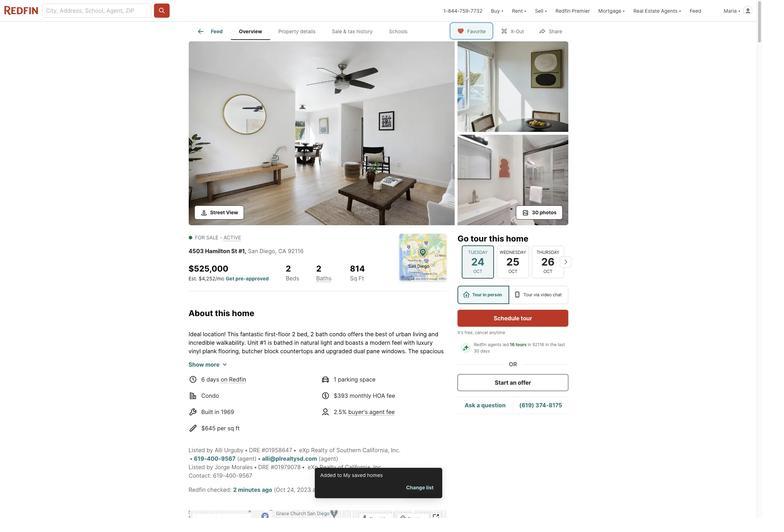 Task type: locate. For each thing, give the bounding box(es) containing it.
1 horizontal spatial ,
[[275, 248, 277, 255]]

2 inside 2 baths
[[316, 264, 321, 274]]

condo
[[201, 393, 219, 400]]

bordering
[[400, 365, 426, 372]]

oct inside thursday 26 oct
[[543, 269, 552, 274]]

• up contact:
[[190, 456, 193, 463]]

0 vertical spatial 30
[[532, 210, 539, 216]]

( up the added
[[319, 456, 321, 463]]

days right 6
[[206, 376, 219, 383]]

619-
[[194, 456, 207, 463], [213, 473, 225, 480]]

0 horizontal spatial oct
[[473, 269, 482, 274]]

) down 'southern'
[[336, 456, 338, 463]]

1 vertical spatial 92116
[[532, 342, 544, 348]]

with up the
[[403, 339, 415, 347]]

days down the agents
[[480, 349, 490, 354]]

1 horizontal spatial 9567
[[239, 473, 252, 480]]

30 down it's free, cancel anytime
[[474, 349, 479, 354]]

a up pane
[[365, 339, 368, 347]]

maria
[[724, 8, 737, 14]]

0 horizontal spatial 400-
[[207, 456, 221, 463]]

1 horizontal spatial feed
[[690, 8, 701, 14]]

love
[[318, 365, 329, 372]]

exp up at
[[308, 464, 318, 471]]

exp up alli@plrealtysd.com link
[[299, 447, 310, 454]]

listed up contact:
[[189, 464, 205, 471]]

0 vertical spatial 9567
[[221, 456, 236, 463]]

0 vertical spatial dre
[[249, 447, 260, 454]]

▾ right the 'buy'
[[501, 8, 504, 14]]

x-
[[511, 28, 516, 34]]

30 left photos
[[532, 210, 539, 216]]

ideal
[[189, 331, 201, 338]]

0 vertical spatial home
[[506, 234, 528, 244]]

1 horizontal spatial (
[[319, 456, 321, 463]]

1 vertical spatial #
[[271, 464, 274, 471]]

agents
[[661, 8, 678, 14]]

overview
[[239, 28, 262, 34]]

go
[[457, 234, 469, 244]]

and up "luxury"
[[428, 331, 438, 338]]

1 horizontal spatial a
[[365, 339, 368, 347]]

4503 hamilton st #1, san diego, ca 92116 image
[[189, 41, 455, 226], [457, 41, 568, 132], [457, 135, 568, 226]]

0 horizontal spatial tour
[[472, 293, 482, 298]]

0 vertical spatial days
[[480, 349, 490, 354]]

walkability.
[[216, 339, 246, 347]]

by down '619-400-9567' link
[[207, 464, 213, 471]]

redfin premier
[[556, 8, 590, 14]]

submit search image
[[158, 7, 165, 14]]

1 vertical spatial california,
[[345, 464, 372, 471]]

None button
[[462, 246, 494, 279], [497, 246, 529, 279], [532, 246, 564, 279], [462, 246, 494, 279], [497, 246, 529, 279], [532, 246, 564, 279]]

ft
[[236, 425, 240, 432]]

urban
[[396, 331, 411, 338], [331, 382, 347, 389]]

0 vertical spatial living
[[413, 331, 427, 338]]

16
[[510, 342, 515, 348]]

it's left the free,
[[457, 330, 463, 336]]

3 oct from the left
[[543, 269, 552, 274]]

0 vertical spatial 619-
[[194, 456, 207, 463]]

1 horizontal spatial #1
[[260, 339, 266, 347]]

2 oct from the left
[[508, 269, 517, 274]]

( up morales
[[237, 456, 239, 463]]

in inside 'option'
[[483, 293, 486, 298]]

0 vertical spatial this
[[489, 234, 504, 244]]

2 horizontal spatial oct
[[543, 269, 552, 274]]

home up fantastic
[[232, 309, 254, 319]]

minutes
[[238, 487, 261, 494]]

ago
[[262, 487, 272, 494]]

monthly
[[350, 393, 371, 400]]

1 listed from the top
[[189, 447, 205, 454]]

flooring,
[[218, 348, 240, 355]]

1 vertical spatial 9567
[[239, 473, 252, 480]]

#1 left is
[[260, 339, 266, 347]]

814 sq ft
[[350, 264, 365, 282]]

offer
[[518, 380, 531, 387]]

rent ▾ button
[[508, 0, 531, 21]]

natural
[[301, 339, 319, 347]]

0 vertical spatial 92116
[[288, 248, 304, 255]]

0 horizontal spatial 9567
[[221, 456, 236, 463]]

x-out button
[[495, 24, 530, 38]]

oct inside tuesday 24 oct
[[473, 269, 482, 274]]

tour inside button
[[521, 315, 532, 322]]

1 horizontal spatial )
[[336, 456, 338, 463]]

1 vertical spatial days
[[206, 376, 219, 383]]

by left alli
[[207, 447, 213, 454]]

tour for go
[[470, 234, 487, 244]]

0 vertical spatial it's
[[457, 330, 463, 336]]

0 horizontal spatial inc.
[[373, 464, 383, 471]]

30 inside in the last 30 days
[[474, 349, 479, 354]]

agent up morales
[[239, 456, 255, 463]]

• right 01979078
[[302, 464, 305, 471]]

▾ for maria ▾
[[738, 8, 741, 14]]

0 vertical spatial #1
[[238, 248, 245, 255]]

2 tour from the left
[[523, 293, 532, 298]]

1 vertical spatial 30
[[474, 349, 479, 354]]

feed link
[[197, 27, 223, 36]]

1 vertical spatial with
[[189, 365, 200, 372]]

2 up beds
[[286, 264, 291, 274]]

tour for tour via video chat
[[523, 293, 532, 298]]

1 horizontal spatial it's
[[457, 330, 463, 336]]

0 vertical spatial by
[[207, 447, 213, 454]]

listed by alli urguby • dre # 01958647 • exp realty of southern california, inc. • 619-400-9567 ( agent ) • alli@plrealtysd.com ( agent ) listed by jorge morales • dre # 01979078 • exp realty of california, inc.
[[189, 447, 400, 471]]

0 vertical spatial feed
[[690, 8, 701, 14]]

1 vertical spatial feed
[[211, 28, 223, 34]]

agents
[[488, 342, 501, 348]]

0 vertical spatial with
[[403, 339, 415, 347]]

1 horizontal spatial oct
[[508, 269, 517, 274]]

days
[[480, 349, 490, 354], [206, 376, 219, 383]]

2 left bed,
[[292, 331, 295, 338]]

with up park
[[189, 365, 200, 372]]

1 horizontal spatial days
[[480, 349, 490, 354]]

30
[[532, 210, 539, 216], [474, 349, 479, 354]]

4 ▾ from the left
[[623, 8, 625, 14]]

alert
[[315, 468, 442, 499]]

92116 right ca
[[288, 248, 304, 255]]

on
[[221, 376, 227, 383]]

with
[[266, 373, 278, 381]]

0 vertical spatial 400-
[[207, 456, 221, 463]]

1 horizontal spatial #
[[271, 464, 274, 471]]

agent up the added
[[321, 456, 336, 463]]

this right about
[[215, 309, 230, 319]]

per
[[217, 425, 226, 432]]

0 horizontal spatial days
[[206, 376, 219, 383]]

front
[[305, 356, 318, 364]]

6 ▾ from the left
[[738, 8, 741, 14]]

6 days on redfin
[[201, 376, 246, 383]]

parking up love
[[319, 356, 339, 364]]

tour left the person
[[472, 293, 482, 298]]

1 vertical spatial fee
[[386, 409, 395, 416]]

a right ask in the right bottom of the page
[[476, 402, 480, 410]]

0 horizontal spatial (
[[237, 456, 239, 463]]

in right tours
[[528, 342, 531, 348]]

1 vertical spatial 400-
[[225, 473, 239, 480]]

0 vertical spatial urban
[[396, 331, 411, 338]]

wednesday 25 oct
[[500, 250, 526, 274]]

# up alli@plrealtysd.com link
[[262, 447, 265, 454]]

hamilton
[[205, 248, 230, 255]]

list box containing tour in person
[[457, 286, 568, 305]]

) up minutes
[[255, 456, 257, 463]]

vibrant
[[341, 365, 359, 372]]

ca
[[278, 248, 286, 255]]

1 horizontal spatial 30
[[532, 210, 539, 216]]

1 horizontal spatial tour
[[521, 315, 532, 322]]

▾ inside 'dropdown button'
[[679, 8, 681, 14]]

parking inside "ideal location! this fantastic first-floor 2 bed, 2 bath condo offers the best of urban living and incredible walkability. unit #1 is bathed in natural light and boasts a modern feel with luxury vinyl plank flooring, butcher block countertops and upgraded dual pane windows. the spacious layout allows for comfortable living, and up front parking adds convenience. plus, unit comes with additional designated storage closet. you'll love the vibrant neighborhood bordering north park and university heights. with a 92 walk score, you're just steps away from cafes, restaurants, and local shops. it's the perfect blend of urban living and community charm. don't miss out!"
[[319, 356, 339, 364]]

4503
[[189, 248, 204, 255]]

0 vertical spatial fee
[[387, 393, 395, 400]]

▾ for mortgage ▾
[[623, 8, 625, 14]]

619- down "jorge"
[[213, 473, 225, 480]]

list box
[[457, 286, 568, 305]]

1 oct from the left
[[473, 269, 482, 274]]

• left alli@plrealtysd.com link
[[258, 456, 261, 463]]

1 horizontal spatial living
[[413, 331, 427, 338]]

1 vertical spatial living
[[349, 382, 362, 389]]

▾ right agents
[[679, 8, 681, 14]]

california, up homes
[[362, 447, 389, 454]]

tour left via
[[523, 293, 532, 298]]

0 horizontal spatial feed
[[211, 28, 223, 34]]

a left "92"
[[280, 373, 283, 381]]

dre right urguby
[[249, 447, 260, 454]]

plank
[[202, 348, 217, 355]]

tour inside option
[[523, 293, 532, 298]]

#1 inside "ideal location! this fantastic first-floor 2 bed, 2 bath condo offers the best of urban living and incredible walkability. unit #1 is bathed in natural light and boasts a modern feel with luxury vinyl plank flooring, butcher block countertops and upgraded dual pane windows. the spacious layout allows for comfortable living, and up front parking adds convenience. plus, unit comes with additional designated storage closet. you'll love the vibrant neighborhood bordering north park and university heights. with a 92 walk score, you're just steps away from cafes, restaurants, and local shops. it's the perfect blend of urban living and community charm. don't miss out!"
[[260, 339, 266, 347]]

added to my saved homes
[[320, 473, 383, 479]]

restaurants,
[[189, 382, 221, 389]]

added
[[320, 473, 336, 479]]

0 horizontal spatial ,
[[245, 248, 246, 255]]

contact:
[[189, 473, 211, 480]]

redfin down contact:
[[189, 487, 206, 494]]

400- down alli
[[207, 456, 221, 463]]

up
[[297, 356, 303, 364]]

and up restaurants,
[[202, 373, 212, 381]]

1 vertical spatial tour
[[521, 315, 532, 322]]

1 vertical spatial realty
[[320, 464, 336, 471]]

1 horizontal spatial 619-
[[213, 473, 225, 480]]

alert containing added to my saved homes
[[315, 468, 442, 499]]

redfin agents led 16 tours in 92116
[[474, 342, 544, 348]]

feed left overview
[[211, 28, 223, 34]]

change list button
[[403, 482, 436, 495]]

30 inside button
[[532, 210, 539, 216]]

question
[[481, 402, 505, 410]]

redfin inside button
[[556, 8, 571, 14]]

0 vertical spatial parking
[[319, 356, 339, 364]]

space
[[360, 376, 376, 383]]

1 vertical spatial dre
[[258, 464, 269, 471]]

$645
[[201, 425, 216, 432]]

redfin for agents
[[474, 342, 486, 348]]

shops.
[[248, 382, 265, 389]]

days inside in the last 30 days
[[480, 349, 490, 354]]

2 ▾ from the left
[[524, 8, 526, 14]]

oct down 26
[[543, 269, 552, 274]]

1 vertical spatial it's
[[267, 382, 275, 389]]

condo
[[329, 331, 346, 338]]

menu bar
[[192, 514, 252, 519]]

in up countertops on the bottom
[[294, 339, 299, 347]]

$645 per sq ft
[[201, 425, 240, 432]]

redfin down it's free, cancel anytime
[[474, 342, 486, 348]]

unit
[[247, 339, 258, 347]]

listed up '619-400-9567' link
[[189, 447, 205, 454]]

1 , from the left
[[245, 248, 246, 255]]

redfin down designated
[[229, 376, 246, 383]]

rent
[[512, 8, 523, 14]]

0 vertical spatial exp
[[299, 447, 310, 454]]

and down university
[[222, 382, 232, 389]]

▾ right sell
[[545, 8, 547, 14]]

sale & tax history tab
[[324, 23, 381, 40]]

light
[[321, 339, 332, 347]]

living up "luxury"
[[413, 331, 427, 338]]

1 vertical spatial home
[[232, 309, 254, 319]]

tuesday 24 oct
[[468, 250, 487, 274]]

(619) 374-8175 link
[[519, 402, 562, 410]]

#1 right st
[[238, 248, 245, 255]]

person
[[487, 293, 502, 298]]

oct down 24
[[473, 269, 482, 274]]

property
[[278, 28, 299, 34]]

next image
[[560, 257, 571, 268]]

1 horizontal spatial 92116
[[532, 342, 544, 348]]

share button
[[533, 24, 568, 38]]

▾ for rent ▾
[[524, 8, 526, 14]]

oct inside wednesday 25 oct
[[508, 269, 517, 274]]

show more button
[[189, 361, 227, 369]]

tour via video chat
[[523, 293, 562, 298]]

2 ) from the left
[[336, 456, 338, 463]]

▾ right maria
[[738, 8, 741, 14]]

3 ▾ from the left
[[545, 8, 547, 14]]

tab list containing feed
[[189, 22, 421, 40]]

0 horizontal spatial urban
[[331, 382, 347, 389]]

fantastic
[[240, 331, 264, 338]]

0 vertical spatial california,
[[362, 447, 389, 454]]

miss
[[189, 390, 201, 398]]

california,
[[362, 447, 389, 454], [345, 464, 372, 471]]

tour right schedule
[[521, 315, 532, 322]]

inc.
[[391, 447, 400, 454], [373, 464, 383, 471]]

feed inside tab list
[[211, 28, 223, 34]]

map region
[[132, 465, 495, 519]]

the left last
[[550, 342, 557, 348]]

400- down "jorge"
[[225, 473, 239, 480]]

california, up the saved
[[345, 464, 372, 471]]

and up 'closet.'
[[285, 356, 295, 364]]

or
[[509, 361, 517, 368]]

26
[[541, 256, 554, 268]]

living down just
[[349, 382, 362, 389]]

community
[[376, 382, 405, 389]]

, left san
[[245, 248, 246, 255]]

2 up the baths link
[[316, 264, 321, 274]]

0 horizontal spatial a
[[280, 373, 283, 381]]

1 horizontal spatial 400-
[[225, 473, 239, 480]]

rent ▾ button
[[512, 0, 526, 21]]

tab list
[[189, 22, 421, 40]]

layout
[[189, 356, 205, 364]]

2 horizontal spatial a
[[476, 402, 480, 410]]

homes
[[367, 473, 383, 479]]

block
[[264, 348, 279, 355]]

and up upgraded
[[334, 339, 344, 347]]

# down 01958647 on the bottom left of page
[[271, 464, 274, 471]]

0 horizontal spatial )
[[255, 456, 257, 463]]

fee for 2.5% buyer's agent fee
[[386, 409, 395, 416]]

home up wednesday
[[506, 234, 528, 244]]

0 horizontal spatial tour
[[470, 234, 487, 244]]

fee for $393 monthly hoa fee
[[387, 393, 395, 400]]

parking down 'vibrant'
[[338, 376, 358, 383]]

0 horizontal spatial 619-
[[194, 456, 207, 463]]

urban down you're
[[331, 382, 347, 389]]

0 vertical spatial a
[[365, 339, 368, 347]]

oct for 25
[[508, 269, 517, 274]]

1 vertical spatial by
[[207, 464, 213, 471]]

neighborhood
[[361, 365, 398, 372]]

0 horizontal spatial #1
[[238, 248, 245, 255]]

tour up tuesday
[[470, 234, 487, 244]]

sell ▾ button
[[535, 0, 547, 21]]

, left ca
[[275, 248, 277, 255]]

urban up feel
[[396, 331, 411, 338]]

redfin left premier
[[556, 8, 571, 14]]

400- inside listed by alli urguby • dre # 01958647 • exp realty of southern california, inc. • 619-400-9567 ( agent ) • alli@plrealtysd.com ( agent ) listed by jorge morales • dre # 01979078 • exp realty of california, inc.
[[207, 456, 221, 463]]

this up wednesday
[[489, 234, 504, 244]]

oct down 25
[[508, 269, 517, 274]]

0 horizontal spatial #
[[262, 447, 265, 454]]

2
[[286, 264, 291, 274], [316, 264, 321, 274], [292, 331, 295, 338], [311, 331, 314, 338], [233, 487, 237, 494]]

redfin
[[556, 8, 571, 14], [474, 342, 486, 348], [229, 376, 246, 383], [189, 487, 206, 494]]

1 ( from the left
[[237, 456, 239, 463]]

619- inside listed by alli urguby • dre # 01958647 • exp realty of southern california, inc. • 619-400-9567 ( agent ) • alli@plrealtysd.com ( agent ) listed by jorge morales • dre # 01979078 • exp realty of california, inc.
[[194, 456, 207, 463]]

agent down hoa
[[369, 409, 385, 416]]

schools
[[389, 28, 408, 34]]

modern
[[370, 339, 390, 347]]

0 horizontal spatial 92116
[[288, 248, 304, 255]]

1 ▾ from the left
[[501, 8, 504, 14]]

(619)
[[519, 402, 534, 410]]

▾ right rent
[[524, 8, 526, 14]]

1 vertical spatial listed
[[189, 464, 205, 471]]

9567 down morales
[[239, 473, 252, 480]]

1 horizontal spatial tour
[[523, 293, 532, 298]]

2 left minutes
[[233, 487, 237, 494]]

619-400-9567 link
[[194, 456, 236, 463]]

▾ right mortgage
[[623, 8, 625, 14]]

5 ▾ from the left
[[679, 8, 681, 14]]

9567 down urguby
[[221, 456, 236, 463]]

it's down with
[[267, 382, 275, 389]]

feed right agents
[[690, 8, 701, 14]]

tour inside 'option'
[[472, 293, 482, 298]]

0 vertical spatial tour
[[470, 234, 487, 244]]

0 vertical spatial listed
[[189, 447, 205, 454]]

0 horizontal spatial this
[[215, 309, 230, 319]]

in right built
[[215, 409, 219, 416]]

1 tour from the left
[[472, 293, 482, 298]]

1 vertical spatial #1
[[260, 339, 266, 347]]

university
[[214, 373, 241, 381]]

in left last
[[545, 342, 549, 348]]

0 horizontal spatial it's
[[267, 382, 275, 389]]

of up feel
[[389, 331, 394, 338]]

1 vertical spatial inc.
[[373, 464, 383, 471]]

0 horizontal spatial 30
[[474, 349, 479, 354]]

619- up contact:
[[194, 456, 207, 463]]

and
[[428, 331, 438, 338], [334, 339, 344, 347], [315, 348, 325, 355], [285, 356, 295, 364], [202, 373, 212, 381], [222, 382, 232, 389], [364, 382, 374, 389]]

2023
[[297, 487, 311, 494]]

jorge
[[215, 464, 230, 471]]

in left the person
[[483, 293, 486, 298]]



Task type: vqa. For each thing, say whether or not it's contained in the screenshot.
cell
no



Task type: describe. For each thing, give the bounding box(es) containing it.
property details tab
[[270, 23, 324, 40]]

sale
[[332, 28, 342, 34]]

0 vertical spatial realty
[[311, 447, 328, 454]]

of up to
[[338, 464, 343, 471]]

video
[[541, 293, 552, 298]]

street view button
[[194, 206, 244, 220]]

of left 1
[[324, 382, 330, 389]]

1 vertical spatial 619-
[[213, 473, 225, 480]]

2 ( from the left
[[319, 456, 321, 463]]

buy
[[491, 8, 500, 14]]

active
[[224, 235, 241, 241]]

2 , from the left
[[275, 248, 277, 255]]

1 parking space
[[334, 376, 376, 383]]

real estate agents ▾
[[634, 8, 681, 14]]

0 vertical spatial #
[[262, 447, 265, 454]]

favorite button
[[451, 24, 492, 38]]

vinyl
[[189, 348, 201, 355]]

sale & tax history
[[332, 28, 373, 34]]

show
[[189, 361, 204, 368]]

schools tab
[[381, 23, 416, 40]]

2 listed from the top
[[189, 464, 205, 471]]

on redfin link
[[221, 376, 246, 383]]

for
[[195, 235, 205, 241]]

it's inside "ideal location! this fantastic first-floor 2 bed, 2 bath condo offers the best of urban living and incredible walkability. unit #1 is bathed in natural light and boasts a modern feel with luxury vinyl plank flooring, butcher block countertops and upgraded dual pane windows. the spacious layout allows for comfortable living, and up front parking adds convenience. plus, unit comes with additional designated storage closet. you'll love the vibrant neighborhood bordering north park and university heights. with a 92 walk score, you're just steps away from cafes, restaurants, and local shops. it's the perfect blend of urban living and community charm. don't miss out!"
[[267, 382, 275, 389]]

out
[[516, 28, 524, 34]]

tour for tour in person
[[472, 293, 482, 298]]

just
[[344, 373, 354, 381]]

premier
[[572, 8, 590, 14]]

ft
[[359, 275, 364, 282]]

free,
[[464, 330, 474, 336]]

$4,252
[[199, 276, 215, 282]]

the inside in the last 30 days
[[550, 342, 557, 348]]

sell ▾
[[535, 8, 547, 14]]

to
[[337, 473, 342, 479]]

1 by from the top
[[207, 447, 213, 454]]

north
[[428, 365, 443, 372]]

feed inside button
[[690, 8, 701, 14]]

in inside "ideal location! this fantastic first-floor 2 bed, 2 bath condo offers the best of urban living and incredible walkability. unit #1 is bathed in natural light and boasts a modern feel with luxury vinyl plank flooring, butcher block countertops and upgraded dual pane windows. the spacious layout allows for comfortable living, and up front parking adds convenience. plus, unit comes with additional designated storage closet. you'll love the vibrant neighborhood bordering north park and university heights. with a 92 walk score, you're just steps away from cafes, restaurants, and local shops. it's the perfect blend of urban living and community charm. don't miss out!"
[[294, 339, 299, 347]]

2.5%
[[334, 409, 347, 416]]

first-
[[265, 331, 278, 338]]

change
[[406, 485, 425, 491]]

more
[[205, 361, 220, 368]]

urguby
[[224, 447, 244, 454]]

• right morales
[[254, 464, 257, 471]]

about
[[189, 309, 213, 319]]

0 horizontal spatial home
[[232, 309, 254, 319]]

blend
[[308, 382, 323, 389]]

contact: 619-400-9567
[[189, 473, 252, 480]]

schedule
[[494, 315, 519, 322]]

unit
[[407, 356, 417, 364]]

tour in person option
[[457, 286, 509, 305]]

overview tab
[[231, 23, 270, 40]]

built in 1969
[[201, 409, 234, 416]]

redfin premier button
[[551, 0, 594, 21]]

the up you're
[[330, 365, 339, 372]]

st
[[231, 248, 237, 255]]

go tour this home
[[457, 234, 528, 244]]

1 horizontal spatial with
[[403, 339, 415, 347]]

1 vertical spatial urban
[[331, 382, 347, 389]]

start an offer button
[[457, 375, 568, 392]]

/mo
[[215, 276, 224, 282]]

1 vertical spatial exp
[[308, 464, 318, 471]]

property details
[[278, 28, 316, 34]]

1 horizontal spatial home
[[506, 234, 528, 244]]

ask a question link
[[464, 402, 505, 410]]

start an offer
[[495, 380, 531, 387]]

closet.
[[283, 365, 301, 372]]

walk
[[293, 373, 306, 381]]

heights.
[[242, 373, 264, 381]]

$525,000
[[189, 264, 228, 274]]

san
[[248, 248, 258, 255]]

0 horizontal spatial with
[[189, 365, 200, 372]]

2 horizontal spatial agent
[[369, 409, 385, 416]]

$525,000 est. $4,252 /mo get pre-approved
[[189, 264, 269, 282]]

my
[[343, 473, 350, 479]]

ask
[[464, 402, 475, 410]]

1 horizontal spatial inc.
[[391, 447, 400, 454]]

oct for 24
[[473, 269, 482, 274]]

1 ) from the left
[[255, 456, 257, 463]]

2 vertical spatial a
[[476, 402, 480, 410]]

the left the best
[[365, 331, 374, 338]]

1 vertical spatial parking
[[338, 376, 358, 383]]

2 up natural
[[311, 331, 314, 338]]

about this home
[[189, 309, 254, 319]]

• up alli@plrealtysd.com link
[[293, 447, 297, 454]]

additional
[[202, 365, 228, 372]]

feed button
[[686, 0, 720, 21]]

2 inside 2 beds
[[286, 264, 291, 274]]

estate
[[645, 8, 660, 14]]

history
[[357, 28, 373, 34]]

details
[[300, 28, 316, 34]]

map entry image
[[399, 234, 446, 281]]

• right urguby
[[245, 447, 248, 454]]

steps
[[355, 373, 370, 381]]

24
[[471, 256, 484, 268]]

plus,
[[393, 356, 405, 364]]

-
[[220, 235, 222, 241]]

City, Address, School, Agent, ZIP search field
[[42, 4, 151, 18]]

view
[[226, 210, 238, 216]]

0 horizontal spatial agent
[[239, 456, 255, 463]]

charm.
[[407, 382, 425, 389]]

tour for schedule
[[521, 315, 532, 322]]

1 vertical spatial this
[[215, 309, 230, 319]]

9567 inside listed by alli urguby • dre # 01958647 • exp realty of southern california, inc. • 619-400-9567 ( agent ) • alli@plrealtysd.com ( agent ) listed by jorge morales • dre # 01979078 • exp realty of california, inc.
[[221, 456, 236, 463]]

1 vertical spatial a
[[280, 373, 283, 381]]

from
[[387, 373, 399, 381]]

the down "92"
[[276, 382, 285, 389]]

active link
[[224, 235, 241, 241]]

and down light at bottom left
[[315, 348, 325, 355]]

bed,
[[297, 331, 309, 338]]

and down steps
[[364, 382, 374, 389]]

in inside in the last 30 days
[[545, 342, 549, 348]]

ideal location! this fantastic first-floor 2 bed, 2 bath condo offers the best of urban living and incredible walkability. unit #1 is bathed in natural light and boasts a modern feel with luxury vinyl plank flooring, butcher block countertops and upgraded dual pane windows. the spacious layout allows for comfortable living, and up front parking adds convenience. plus, unit comes with additional designated storage closet. you'll love the vibrant neighborhood bordering north park and university heights. with a 92 walk score, you're just steps away from cafes, restaurants, and local shops. it's the perfect blend of urban living and community charm. don't miss out!
[[189, 331, 444, 398]]

mortgage ▾ button
[[594, 0, 629, 21]]

convenience.
[[356, 356, 391, 364]]

(oct
[[274, 487, 285, 494]]

1 horizontal spatial this
[[489, 234, 504, 244]]

tour via video chat option
[[509, 286, 568, 305]]

▾ for sell ▾
[[545, 8, 547, 14]]

for
[[225, 356, 232, 364]]

92
[[285, 373, 292, 381]]

sale
[[206, 235, 218, 241]]

1-844-759-7732 link
[[443, 8, 483, 14]]

0 horizontal spatial living
[[349, 382, 362, 389]]

1 horizontal spatial agent
[[321, 456, 336, 463]]

buyer's agent fee link
[[348, 409, 395, 416]]

this
[[227, 331, 239, 338]]

▾ for buy ▾
[[501, 8, 504, 14]]

butcher
[[242, 348, 263, 355]]

best
[[375, 331, 387, 338]]

redfin for premier
[[556, 8, 571, 14]]

2 by from the top
[[207, 464, 213, 471]]

1 horizontal spatial urban
[[396, 331, 411, 338]]

hoa
[[373, 393, 385, 400]]

of left 'southern'
[[329, 447, 335, 454]]

offers
[[348, 331, 363, 338]]

oct for 26
[[543, 269, 552, 274]]

luxury
[[416, 339, 433, 347]]

redfin for checked:
[[189, 487, 206, 494]]

bathed
[[274, 339, 293, 347]]

change list
[[406, 485, 434, 491]]

alli@plrealtysd.com link
[[262, 456, 317, 463]]

6
[[201, 376, 205, 383]]



